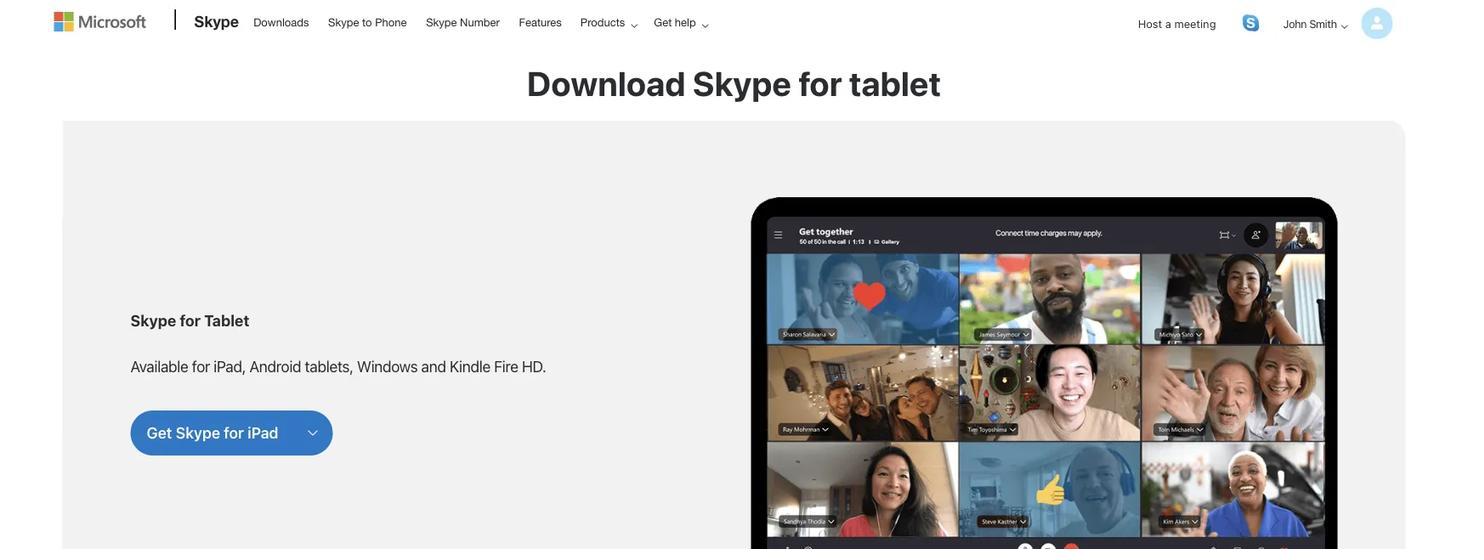 Task type: vqa. For each thing, say whether or not it's contained in the screenshot.
Host at right
yes



Task type: locate. For each thing, give the bounding box(es) containing it.
skype left "ipad"
[[176, 424, 220, 442]]

windows
[[357, 357, 418, 375]]

download
[[527, 63, 686, 103]]

products
[[581, 15, 625, 28]]

features link
[[512, 1, 570, 42]]

fire
[[494, 357, 519, 375]]

skype on tablet image
[[751, 197, 1338, 549]]

skype number
[[426, 15, 500, 28]]

microsoft image
[[54, 12, 146, 31]]

get down available at left
[[147, 424, 172, 442]]

skype to phone link
[[321, 1, 415, 42]]

get help
[[654, 15, 696, 28]]

available
[[131, 357, 188, 375]]

skype up available at left
[[131, 311, 176, 330]]

android
[[250, 357, 301, 375]]

john smith link
[[1270, 2, 1394, 46]]

john
[[1284, 17, 1307, 30]]

for
[[799, 63, 843, 103], [180, 311, 201, 330], [192, 357, 210, 375], [224, 424, 244, 442]]

kindle
[[450, 357, 491, 375]]

get skype for ipad
[[147, 424, 279, 442]]

get
[[654, 15, 672, 28], [147, 424, 172, 442]]

tablets,
[[305, 357, 354, 375]]

skype left "to"
[[328, 15, 359, 28]]

1 horizontal spatial get
[[654, 15, 672, 28]]

help
[[675, 15, 696, 28]]

skype for skype for tablet
[[131, 311, 176, 330]]

0 horizontal spatial get
[[147, 424, 172, 442]]

skype link
[[186, 1, 244, 47]]

a
[[1166, 17, 1172, 30]]

get inside dropdown button
[[654, 15, 672, 28]]

0 vertical spatial get
[[654, 15, 672, 28]]

menu bar
[[54, 2, 1415, 90]]

available for ipad, android tablets, windows and kindle fire hd.
[[131, 357, 547, 375]]

number
[[460, 15, 500, 28]]

get left help
[[654, 15, 672, 28]]

avatar image
[[1362, 8, 1394, 39]]

skype
[[194, 12, 239, 30], [328, 15, 359, 28], [426, 15, 457, 28], [693, 63, 792, 103], [131, 311, 176, 330], [176, 424, 220, 442]]

tablet
[[204, 311, 249, 330]]

host a meeting link
[[1125, 2, 1230, 46]]

skype left downloads link
[[194, 12, 239, 30]]

skype left number on the top of page
[[426, 15, 457, 28]]

1 vertical spatial get
[[147, 424, 172, 442]]



Task type: describe. For each thing, give the bounding box(es) containing it.
and
[[421, 357, 446, 375]]

skype number link
[[419, 1, 508, 42]]

skype to phone
[[328, 15, 407, 28]]

downloads link
[[246, 1, 317, 42]]

ipad
[[248, 424, 279, 442]]

menu bar containing host a meeting
[[54, 2, 1415, 90]]

john smith
[[1284, 17, 1337, 30]]

skype down help
[[693, 63, 792, 103]]

ipad,
[[214, 357, 246, 375]]

download skype for tablet
[[527, 63, 942, 103]]

skype for skype number
[[426, 15, 457, 28]]

skype for skype
[[194, 12, 239, 30]]

host
[[1139, 17, 1163, 30]]

get for get help
[[654, 15, 672, 28]]

arrow down image
[[1335, 16, 1355, 37]]

host a meeting
[[1139, 17, 1217, 30]]

skype for tablet
[[131, 311, 249, 330]]

features
[[519, 15, 562, 28]]

to
[[362, 15, 372, 28]]

meeting
[[1175, 17, 1217, 30]]

 link
[[1243, 14, 1260, 31]]

get help button
[[643, 1, 723, 43]]

smith
[[1310, 17, 1337, 30]]

tablet
[[850, 63, 942, 103]]

products button
[[570, 1, 652, 43]]

hd.
[[522, 357, 547, 375]]

skype for skype to phone
[[328, 15, 359, 28]]

phone
[[375, 15, 407, 28]]

get for get skype for ipad
[[147, 424, 172, 442]]

get skype for ipad link
[[147, 423, 279, 444]]

downloads
[[254, 15, 309, 28]]



